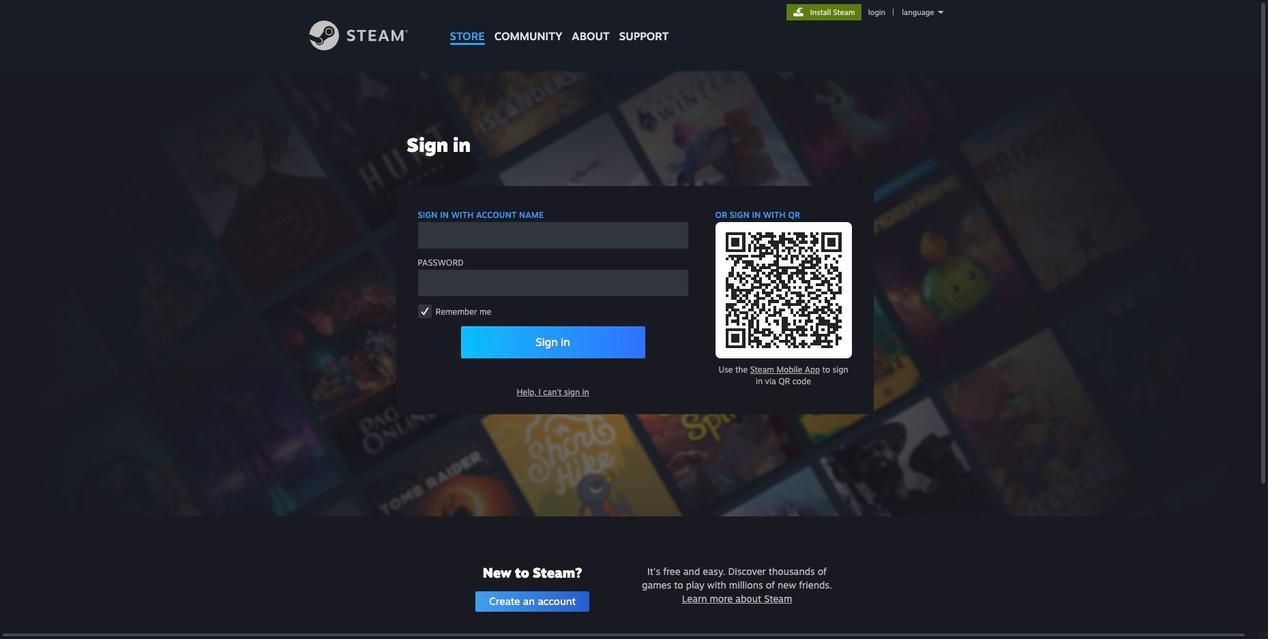 Task type: vqa. For each thing, say whether or not it's contained in the screenshot.
text box
yes



Task type: locate. For each thing, give the bounding box(es) containing it.
None password field
[[418, 270, 688, 297]]

account menu navigation
[[786, 4, 950, 20]]

global menu navigation
[[445, 0, 674, 49]]

link to the steam homepage image
[[309, 20, 429, 50]]

None text field
[[418, 222, 688, 249]]



